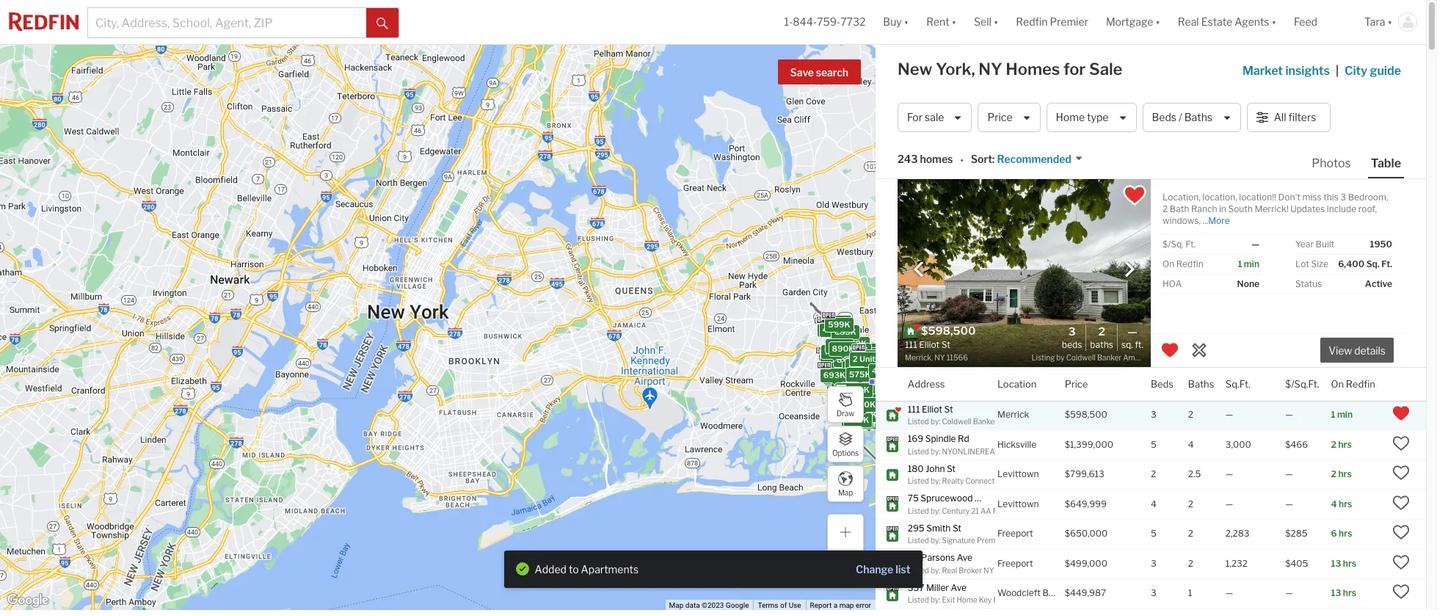 Task type: vqa. For each thing, say whether or not it's contained in the screenshot.
top On Redfin
yes



Task type: describe. For each thing, give the bounding box(es) containing it.
2 vertical spatial baths
[[1189, 378, 1215, 390]]

2 horizontal spatial 4
[[1332, 499, 1338, 510]]

1 vertical spatial 530k
[[854, 400, 876, 410]]

— up 3,000
[[1226, 409, 1234, 420]]

banker
[[974, 417, 998, 426]]

hrs for $650,000
[[1340, 528, 1353, 539]]

0 vertical spatial price button
[[979, 103, 1041, 132]]

map for map data ©2023 google
[[669, 602, 684, 610]]

sq. for —
[[1122, 339, 1134, 350]]

290k
[[837, 403, 859, 414]]

baths inside beds / baths button
[[1185, 111, 1213, 124]]

sell ▾ button
[[966, 0, 1008, 44]]

1 vertical spatial 879k
[[847, 411, 869, 421]]

1 horizontal spatial on redfin
[[1332, 378, 1376, 390]]

terms
[[758, 602, 779, 610]]

all
[[1275, 111, 1287, 124]]

mortgage ▾ button
[[1107, 0, 1161, 44]]

rent ▾ button
[[927, 0, 957, 44]]

710k
[[837, 364, 857, 374]]

0 vertical spatial 679k
[[829, 344, 851, 355]]

▾ for rent ▾
[[952, 16, 957, 28]]

signature
[[943, 536, 976, 545]]

$/sq.
[[1163, 239, 1184, 250]]

585k
[[854, 394, 876, 405]]

beds for beds button at the bottom right of page
[[1152, 378, 1174, 390]]

type
[[1088, 111, 1109, 124]]

— down $466
[[1286, 469, 1294, 480]]

in
[[1220, 203, 1227, 214]]

estate
[[1202, 16, 1233, 28]]

ny inside 65 parsons ave listed by: real broker ny llc
[[984, 566, 995, 575]]

rd
[[958, 433, 970, 444]]

▾ inside the real estate agents ▾ link
[[1272, 16, 1277, 28]]

listed for 111
[[908, 417, 930, 426]]

13 for $405
[[1332, 558, 1342, 569]]

data
[[686, 602, 700, 610]]

1 vertical spatial 2 units
[[842, 376, 869, 386]]

1 vertical spatial 490k
[[855, 410, 877, 420]]

2 hrs for $466
[[1332, 439, 1353, 450]]

woodcleft
[[998, 588, 1041, 599]]

675k
[[859, 399, 881, 409]]

2 vertical spatial 599k
[[851, 391, 873, 402]]

apartments
[[581, 563, 639, 575]]

premier inside button
[[1051, 16, 1089, 28]]

home inside button
[[1056, 111, 1086, 124]]

bedroom,
[[1349, 192, 1389, 203]]

859k
[[826, 317, 848, 327]]

submit search image
[[377, 17, 389, 29]]

|
[[1337, 64, 1340, 78]]

size
[[1312, 259, 1329, 270]]

2 vertical spatial 1
[[1189, 588, 1193, 599]]

realty for ave
[[994, 596, 1016, 604]]

$449,987
[[1065, 588, 1107, 599]]

5 for 2
[[1152, 528, 1157, 539]]

map
[[840, 602, 854, 610]]

— up $285
[[1286, 499, 1294, 510]]

home inside 337 miller ave listed by: exit home key realty
[[957, 596, 978, 604]]

111
[[908, 404, 921, 415]]

560k
[[822, 355, 844, 365]]

by: for sprucewood
[[931, 506, 941, 515]]

by: for parsons
[[931, 566, 941, 575]]

0 vertical spatial min
[[1245, 259, 1260, 270]]

mortgage ▾ button
[[1098, 0, 1170, 44]]

1 vertical spatial 250k
[[847, 415, 869, 425]]

buy
[[884, 16, 902, 28]]

2 vertical spatial 2 units
[[856, 418, 883, 428]]

2 vertical spatial redfin
[[1347, 378, 1376, 390]]

st for 295 smith st
[[953, 523, 962, 534]]

report
[[810, 602, 832, 610]]

options button
[[828, 426, 864, 463]]

— inside — sq. ft.
[[1128, 325, 1138, 339]]

by: for smith
[[931, 536, 941, 545]]

homes inside the 111 elliot st listed by: coldwell banker american homes
[[1034, 417, 1059, 426]]

1 vertical spatial beds
[[1063, 339, 1083, 350]]

390k
[[849, 416, 871, 426]]

table button
[[1369, 156, 1405, 178]]

598k
[[856, 361, 879, 371]]

$/sq. ft.
[[1163, 239, 1197, 250]]

x-out this home image
[[1191, 341, 1209, 359]]

sq.ft. button
[[1226, 368, 1251, 401]]

7732
[[841, 16, 866, 28]]

649k
[[842, 404, 864, 415]]

draw
[[837, 409, 855, 418]]

miller
[[927, 582, 950, 593]]

3 inside map "region"
[[842, 379, 847, 389]]

1-
[[785, 16, 793, 28]]

section containing added to apartments
[[504, 550, 923, 588]]

630k
[[851, 390, 873, 401]]

2 hrs for —
[[1332, 469, 1353, 480]]

•
[[961, 154, 964, 166]]

aa
[[981, 506, 992, 515]]

0 vertical spatial 589k
[[867, 359, 889, 369]]

options
[[833, 448, 859, 457]]

1 vertical spatial 479k
[[854, 410, 876, 421]]

0 horizontal spatial 4
[[1152, 499, 1157, 510]]

lot
[[1296, 259, 1310, 270]]

3 beds
[[1063, 325, 1083, 350]]

previous button image
[[912, 262, 927, 277]]

sq.ft.
[[1226, 378, 1251, 390]]

600k
[[824, 351, 847, 361]]

favorite this home image for —
[[1393, 583, 1411, 601]]

0 vertical spatial 250k
[[851, 394, 873, 404]]

0 horizontal spatial price
[[988, 111, 1013, 124]]

410k
[[860, 361, 881, 371]]

realty for dr
[[993, 506, 1015, 515]]

homes
[[921, 153, 954, 166]]

0 vertical spatial on
[[1163, 259, 1175, 270]]

hrs for $499,000
[[1344, 558, 1357, 569]]

on inside button
[[1332, 378, 1345, 390]]

740k
[[833, 394, 855, 404]]

2 vertical spatial 450k
[[848, 413, 870, 423]]

349k
[[850, 386, 872, 397]]

more link
[[1209, 215, 1231, 226]]

429k
[[834, 401, 856, 411]]

1 vertical spatial 825k
[[836, 387, 858, 398]]

799k
[[858, 400, 880, 410]]

▾ for sell ▾
[[994, 16, 999, 28]]

1 horizontal spatial redfin
[[1177, 259, 1204, 270]]

1 horizontal spatial 825k
[[873, 368, 895, 379]]

0 vertical spatial 450k
[[853, 360, 875, 370]]

759-
[[817, 16, 841, 28]]

active
[[1366, 278, 1393, 289]]

0 vertical spatial 490k
[[848, 369, 871, 379]]

john
[[926, 463, 945, 474]]

569k
[[839, 396, 861, 406]]

1 vertical spatial 450k
[[847, 401, 870, 411]]

65 parsons ave link
[[908, 552, 985, 564]]

buy ▾ button
[[884, 0, 909, 44]]

sale
[[925, 111, 945, 124]]

535k
[[855, 358, 877, 369]]

ave for 65 parsons ave
[[957, 552, 973, 563]]

1 vertical spatial 1
[[1332, 409, 1336, 420]]

view
[[1329, 345, 1353, 357]]

169 spindle rd listed by: nyonlinerealty.com
[[908, 433, 1026, 456]]

favorite this home image for 4 hrs
[[1393, 494, 1411, 512]]

— down $405
[[1286, 588, 1294, 599]]

include
[[1328, 203, 1357, 214]]

hrs for $799,613
[[1339, 469, 1353, 480]]

720k
[[834, 382, 856, 392]]

0 vertical spatial 239k
[[833, 327, 854, 338]]

0 vertical spatial 479k
[[846, 363, 868, 373]]

hrs for $1,399,000
[[1339, 439, 1353, 450]]

430k
[[837, 407, 859, 417]]

lot size
[[1296, 259, 1329, 270]]

185k
[[846, 380, 867, 390]]

unfavorite this home image
[[1393, 405, 1411, 423]]

▾ for buy ▾
[[905, 16, 909, 28]]

899k
[[850, 394, 873, 404]]

1 horizontal spatial min
[[1338, 409, 1354, 420]]

1 vertical spatial 650k
[[840, 386, 862, 396]]

0 vertical spatial homes
[[1006, 59, 1061, 79]]

0 horizontal spatial 1 min
[[1239, 259, 1260, 270]]

1 horizontal spatial 1 min
[[1332, 409, 1354, 420]]

sq. for 6,400
[[1367, 259, 1381, 270]]

location, location, location!! don't miss this 3 bedroom, 2 bath ranch in south merrick! updates include roof, windows, ...
[[1163, 192, 1389, 226]]

▾ for mortgage ▾
[[1156, 16, 1161, 28]]

3 inside the location, location, location!! don't miss this 3 bedroom, 2 bath ranch in south merrick! updates include roof, windows, ...
[[1341, 192, 1347, 203]]

realty inside the 180 john st listed by: realty connect usa llc
[[943, 477, 965, 485]]

5 for 4
[[1152, 439, 1157, 450]]

1 vertical spatial 589k
[[830, 381, 853, 391]]

built
[[1316, 239, 1335, 250]]

location!!
[[1240, 192, 1277, 203]]

1 horizontal spatial price button
[[1065, 368, 1089, 401]]

— down south
[[1252, 239, 1260, 250]]

llc for freeport
[[996, 566, 1010, 575]]

ave for 337 miller ave
[[951, 582, 967, 593]]

south
[[1229, 203, 1254, 214]]

337 miller ave listed by: exit home key realty
[[908, 582, 1016, 604]]

3 inside "3 beds"
[[1069, 325, 1076, 339]]

real inside 65 parsons ave listed by: real broker ny llc
[[943, 566, 958, 575]]

775k
[[846, 342, 867, 353]]

1-844-759-7732
[[785, 16, 866, 28]]

recommended button
[[995, 152, 1084, 166]]

favorite this home image for $466
[[1393, 435, 1411, 452]]

2.29m
[[845, 415, 870, 425]]



Task type: locate. For each thing, give the bounding box(es) containing it.
420k
[[855, 349, 877, 360]]

1 favorite this home image from the top
[[1393, 464, 1411, 482]]

432k
[[872, 366, 894, 376]]

on redfin down $/sq. ft.
[[1163, 259, 1204, 270]]

0 vertical spatial llc
[[1014, 477, 1027, 485]]

610k
[[849, 360, 870, 371]]

6 by: from the top
[[931, 566, 941, 575]]

beds button
[[1152, 368, 1174, 401]]

listed for 337
[[908, 596, 930, 604]]

2 units
[[853, 354, 880, 364], [842, 376, 869, 386], [856, 418, 883, 428]]

roof,
[[1359, 203, 1378, 214]]

2 hrs up 4 hrs
[[1332, 469, 1353, 480]]

0 vertical spatial ft.
[[1186, 239, 1197, 250]]

0 horizontal spatial min
[[1245, 259, 1260, 270]]

sprucewood
[[921, 493, 973, 504]]

realty inside 75 sprucewood dr listed by: century 21 aa realty
[[993, 506, 1015, 515]]

price up $598,500
[[1065, 378, 1089, 390]]

1 vertical spatial 13
[[1332, 588, 1342, 599]]

▾ inside sell ▾ dropdown button
[[994, 16, 999, 28]]

0 horizontal spatial 589k
[[830, 381, 853, 391]]

beds / baths
[[1153, 111, 1213, 124]]

favorite this home image for 6 hrs
[[1393, 524, 1411, 542]]

photo of 111 elliot st, merrick, ny 11566 image
[[898, 179, 1152, 367]]

redfin
[[1017, 16, 1048, 28], [1177, 259, 1204, 270], [1347, 378, 1376, 390]]

— down 1,232
[[1226, 588, 1234, 599]]

min down "on redfin" button
[[1338, 409, 1354, 420]]

2 vertical spatial favorite this home image
[[1393, 583, 1411, 601]]

▾ right rent
[[952, 16, 957, 28]]

baths down x-out this home icon at the right of page
[[1189, 378, 1215, 390]]

2 levittown from the top
[[998, 499, 1040, 510]]

1 vertical spatial st
[[947, 463, 956, 474]]

sell ▾ button
[[975, 0, 999, 44]]

heading
[[906, 324, 1025, 364]]

65 parsons ave listed by: real broker ny llc
[[908, 552, 1010, 575]]

5 down beds button at the bottom right of page
[[1152, 439, 1157, 450]]

2 vertical spatial realty
[[994, 596, 1016, 604]]

0 vertical spatial freeport
[[998, 528, 1034, 539]]

▾ right buy
[[905, 16, 909, 28]]

— down 3,000
[[1226, 469, 1234, 480]]

1 min up none
[[1239, 259, 1260, 270]]

1 levittown from the top
[[998, 469, 1040, 480]]

sell ▾
[[975, 16, 999, 28]]

©2023
[[702, 602, 724, 610]]

year built
[[1296, 239, 1335, 250]]

1 vertical spatial llc
[[996, 566, 1010, 575]]

479k
[[846, 363, 868, 373], [854, 410, 876, 421]]

city guide link
[[1345, 62, 1405, 80]]

by: inside "295 smith st listed by: signature premier properties"
[[931, 536, 941, 545]]

redfin down $/sq. ft.
[[1177, 259, 1204, 270]]

0 horizontal spatial 825k
[[836, 387, 858, 398]]

premier up the for
[[1051, 16, 1089, 28]]

0 vertical spatial on redfin
[[1163, 259, 1204, 270]]

by: down elliot
[[931, 417, 941, 426]]

homes right the 'american'
[[1034, 417, 1059, 426]]

home left key
[[957, 596, 978, 604]]

0 vertical spatial realty
[[943, 477, 965, 485]]

$598,500
[[1065, 409, 1108, 420]]

1 vertical spatial 679k
[[827, 368, 849, 379]]

on up hoa
[[1163, 259, 1175, 270]]

ave up broker
[[957, 552, 973, 563]]

1 vertical spatial on
[[1332, 378, 1345, 390]]

1 vertical spatial 2 hrs
[[1332, 469, 1353, 480]]

listed down "111"
[[908, 417, 930, 426]]

499k
[[823, 324, 845, 335], [857, 370, 879, 381], [852, 390, 874, 400], [853, 405, 876, 415]]

address
[[908, 378, 946, 390]]

1 by: from the top
[[931, 417, 941, 426]]

13 hrs for $405
[[1332, 558, 1357, 569]]

min up none
[[1245, 259, 1260, 270]]

by: inside the 111 elliot st listed by: coldwell banker american homes
[[931, 417, 941, 426]]

favorite button image
[[1123, 183, 1148, 208]]

redfin down 'view details' on the bottom
[[1347, 378, 1376, 390]]

1 favorite this home image from the top
[[1393, 435, 1411, 452]]

report a map error
[[810, 602, 872, 610]]

1 listed from the top
[[908, 417, 930, 426]]

1 horizontal spatial price
[[1065, 378, 1089, 390]]

1 horizontal spatial llc
[[1014, 477, 1027, 485]]

favorite this home image
[[1393, 435, 1411, 452], [1393, 554, 1411, 571], [1393, 583, 1411, 601]]

2 horizontal spatial ft.
[[1382, 259, 1393, 270]]

on down view
[[1332, 378, 1345, 390]]

1 horizontal spatial 4
[[1189, 439, 1195, 450]]

1 2 hrs from the top
[[1332, 439, 1353, 450]]

▾ for tara ▾
[[1388, 16, 1393, 28]]

homes left the for
[[1006, 59, 1061, 79]]

real inside dropdown button
[[1179, 16, 1200, 28]]

1 vertical spatial ave
[[951, 582, 967, 593]]

price button up $598,500
[[1065, 368, 1089, 401]]

▾ right agents
[[1272, 16, 1277, 28]]

elliot
[[922, 404, 943, 415]]

0 horizontal spatial map
[[669, 602, 684, 610]]

beds left the 2 baths
[[1063, 339, 1083, 350]]

2 by: from the top
[[931, 447, 941, 456]]

listed down 337
[[908, 596, 930, 604]]

1 vertical spatial 13 hrs
[[1332, 588, 1357, 599]]

0 vertical spatial ny
[[979, 59, 1003, 79]]

home type button
[[1047, 103, 1137, 132]]

ave up exit
[[951, 582, 967, 593]]

listed inside "295 smith st listed by: signature premier properties"
[[908, 536, 930, 545]]

▾ right mortgage
[[1156, 16, 1161, 28]]

this
[[1324, 192, 1339, 203]]

favorite this home image
[[1393, 464, 1411, 482], [1393, 494, 1411, 512], [1393, 524, 1411, 542]]

1 horizontal spatial 589k
[[867, 359, 889, 369]]

new
[[898, 59, 933, 79]]

1 vertical spatial price
[[1065, 378, 1089, 390]]

price up :
[[988, 111, 1013, 124]]

listed inside the 180 john st listed by: realty connect usa llc
[[908, 477, 930, 485]]

levittown for $649,999
[[998, 499, 1040, 510]]

730k
[[858, 350, 880, 360]]

listed down 75
[[908, 506, 930, 515]]

sq. right the 2 baths
[[1122, 339, 1134, 350]]

llc inside the 180 john st listed by: realty connect usa llc
[[1014, 477, 1027, 485]]

75 sprucewood dr link
[[908, 493, 985, 505]]

by: for miller
[[931, 596, 941, 604]]

4 up '2.5'
[[1189, 439, 1195, 450]]

5 right $650,000 in the bottom right of the page
[[1152, 528, 1157, 539]]

llc
[[1014, 477, 1027, 485], [996, 566, 1010, 575]]

0 horizontal spatial 1
[[1189, 588, 1193, 599]]

st inside the 180 john st listed by: realty connect usa llc
[[947, 463, 956, 474]]

$466
[[1286, 439, 1309, 450]]

4 right $649,999
[[1152, 499, 1157, 510]]

ny right broker
[[984, 566, 995, 575]]

2 favorite this home image from the top
[[1393, 554, 1411, 571]]

0 vertical spatial 1
[[1239, 259, 1243, 270]]

1 horizontal spatial map
[[839, 488, 853, 497]]

st up signature
[[953, 523, 962, 534]]

0 vertical spatial redfin
[[1017, 16, 1048, 28]]

ft. right $/sq.
[[1186, 239, 1197, 250]]

0 horizontal spatial sq.
[[1122, 339, 1134, 350]]

by: down miller
[[931, 596, 941, 604]]

▾ inside buy ▾ dropdown button
[[905, 16, 909, 28]]

levittown for $799,613
[[998, 469, 1040, 480]]

st for 111 elliot st
[[945, 404, 954, 415]]

2 horizontal spatial redfin
[[1347, 378, 1376, 390]]

1 vertical spatial 239k
[[843, 376, 865, 386]]

llc right the usa
[[1014, 477, 1027, 485]]

900k
[[851, 394, 873, 404]]

6 ▾ from the left
[[1388, 16, 1393, 28]]

ft. for 6,400
[[1382, 259, 1393, 270]]

premier down aa
[[977, 536, 1005, 545]]

1 horizontal spatial ft.
[[1186, 239, 1197, 250]]

map region
[[0, 0, 974, 610]]

baths right /
[[1185, 111, 1213, 124]]

1 horizontal spatial real
[[1179, 16, 1200, 28]]

favorite button checkbox
[[1123, 183, 1148, 208]]

ave inside 337 miller ave listed by: exit home key realty
[[951, 582, 967, 593]]

1 vertical spatial home
[[957, 596, 978, 604]]

1 horizontal spatial home
[[1056, 111, 1086, 124]]

1 13 hrs from the top
[[1332, 558, 1357, 569]]

2 2 hrs from the top
[[1332, 469, 1353, 480]]

4 up 6
[[1332, 499, 1338, 510]]

st up coldwell
[[945, 404, 954, 415]]

6 listed from the top
[[908, 566, 930, 575]]

2 vertical spatial st
[[953, 523, 962, 534]]

1 min
[[1239, 259, 1260, 270], [1332, 409, 1354, 420]]

map button
[[828, 466, 864, 502]]

3 listed from the top
[[908, 477, 930, 485]]

2 vertical spatial beds
[[1152, 378, 1174, 390]]

0 vertical spatial 879k
[[837, 355, 859, 365]]

506k
[[853, 361, 875, 372]]

580k
[[836, 337, 859, 347]]

1 vertical spatial baths
[[1091, 339, 1114, 350]]

2 vertical spatial favorite this home image
[[1393, 524, 1411, 542]]

none
[[1238, 278, 1260, 289]]

0 horizontal spatial llc
[[996, 566, 1010, 575]]

view details
[[1329, 345, 1386, 357]]

1 vertical spatial realty
[[993, 506, 1015, 515]]

1 vertical spatial on redfin
[[1332, 378, 1376, 390]]

realty down 180 john st link on the right
[[943, 477, 965, 485]]

▾ right the sell
[[994, 16, 999, 28]]

300k
[[851, 396, 874, 406]]

by: inside the 180 john st listed by: realty connect usa llc
[[931, 477, 941, 485]]

565k
[[821, 325, 843, 335]]

3 by: from the top
[[931, 477, 941, 485]]

home left the 'type'
[[1056, 111, 1086, 124]]

by: inside 65 parsons ave listed by: real broker ny llc
[[931, 566, 941, 575]]

1 vertical spatial map
[[669, 602, 684, 610]]

111 elliot st link
[[908, 404, 985, 416]]

premier inside "295 smith st listed by: signature premier properties"
[[977, 536, 1005, 545]]

by: down parsons
[[931, 566, 941, 575]]

0 vertical spatial favorite this home image
[[1393, 464, 1411, 482]]

view details button
[[1321, 338, 1395, 363]]

4 by: from the top
[[931, 506, 941, 515]]

0 horizontal spatial on redfin
[[1163, 259, 1204, 270]]

ft. down 1950
[[1382, 259, 1393, 270]]

0 vertical spatial 2 units
[[853, 354, 880, 364]]

by: inside 337 miller ave listed by: exit home key realty
[[931, 596, 941, 604]]

3,000
[[1226, 439, 1252, 450]]

ft. inside — sq. ft.
[[1136, 339, 1144, 350]]

2 inside the 2 baths
[[1099, 325, 1106, 339]]

st right the john at bottom
[[947, 463, 956, 474]]

325k
[[849, 390, 870, 400]]

1 ▾ from the left
[[905, 16, 909, 28]]

625k
[[842, 405, 864, 415]]

filters
[[1289, 111, 1317, 124]]

on redfin down 'view details' on the bottom
[[1332, 378, 1376, 390]]

0 vertical spatial ave
[[957, 552, 973, 563]]

1 13 from the top
[[1332, 558, 1342, 569]]

1 vertical spatial ft.
[[1382, 259, 1393, 270]]

llc for levittown
[[1014, 477, 1027, 485]]

$/sq.ft. button
[[1286, 368, 1320, 401]]

listed inside the 111 elliot st listed by: coldwell banker american homes
[[908, 417, 930, 426]]

real down 65 parsons ave link
[[943, 566, 958, 575]]

levittown down the usa
[[998, 499, 1040, 510]]

freeport for 295 smith st
[[998, 528, 1034, 539]]

listed down '180'
[[908, 477, 930, 485]]

windows,
[[1163, 215, 1202, 226]]

195k
[[849, 383, 869, 394]]

by: for elliot
[[931, 417, 941, 426]]

freeport for 65 parsons ave
[[998, 558, 1034, 569]]

st for 180 john st
[[947, 463, 956, 474]]

sq. up active
[[1367, 259, 1381, 270]]

2 ▾ from the left
[[952, 16, 957, 28]]

year
[[1296, 239, 1315, 250]]

by: for spindle
[[931, 447, 941, 456]]

by: down 75 sprucewood dr link
[[931, 506, 941, 515]]

photos
[[1313, 156, 1352, 170]]

ave inside 65 parsons ave listed by: real broker ny llc
[[957, 552, 973, 563]]

— right the 2 baths
[[1128, 325, 1138, 339]]

4 hrs
[[1332, 499, 1353, 510]]

york,
[[936, 59, 976, 79]]

450k
[[853, 360, 875, 370], [847, 401, 870, 411], [848, 413, 870, 423]]

listed inside 75 sprucewood dr listed by: century 21 aa realty
[[908, 506, 930, 515]]

835k
[[869, 354, 891, 365]]

0 horizontal spatial redfin
[[1017, 16, 1048, 28]]

for sale
[[908, 111, 945, 124]]

listed down the 169
[[908, 447, 930, 456]]

on
[[1163, 259, 1175, 270], [1332, 378, 1345, 390]]

0 vertical spatial 13
[[1332, 558, 1342, 569]]

map down options
[[839, 488, 853, 497]]

1 horizontal spatial on
[[1332, 378, 1345, 390]]

0 vertical spatial 1 min
[[1239, 259, 1260, 270]]

5 listed from the top
[[908, 536, 930, 545]]

1
[[1239, 259, 1243, 270], [1332, 409, 1336, 420], [1189, 588, 1193, 599]]

real left estate
[[1179, 16, 1200, 28]]

3 ▾ from the left
[[994, 16, 999, 28]]

0 vertical spatial sq.
[[1367, 259, 1381, 270]]

0 vertical spatial premier
[[1051, 16, 1089, 28]]

0 vertical spatial home
[[1056, 111, 1086, 124]]

ft. left unfavorite this home image
[[1136, 339, 1144, 350]]

6 hrs
[[1332, 528, 1353, 539]]

4 ▾ from the left
[[1156, 16, 1161, 28]]

125k
[[849, 390, 870, 400]]

favorite this home image right 6 hrs
[[1393, 524, 1411, 542]]

0 vertical spatial beds
[[1153, 111, 1177, 124]]

unfavorite this home image
[[1162, 341, 1179, 359]]

listed for 169
[[908, 447, 930, 456]]

0 vertical spatial 650k
[[825, 369, 848, 379]]

google image
[[4, 591, 52, 610]]

levittown
[[998, 469, 1040, 480], [998, 499, 1040, 510]]

0 horizontal spatial ft.
[[1136, 339, 1144, 350]]

beds left /
[[1153, 111, 1177, 124]]

by: down spindle on the right bottom
[[931, 447, 941, 456]]

1 vertical spatial 599k
[[870, 360, 893, 371]]

section
[[504, 550, 923, 588]]

listed for 295
[[908, 536, 930, 545]]

/
[[1179, 111, 1183, 124]]

map inside button
[[839, 488, 853, 497]]

2 freeport from the top
[[998, 558, 1034, 569]]

city
[[1345, 64, 1368, 78]]

5 by: from the top
[[931, 536, 941, 545]]

listed down 295
[[908, 536, 930, 545]]

redfin right sell ▾ at the right
[[1017, 16, 1048, 28]]

by: inside 75 sprucewood dr listed by: century 21 aa realty
[[931, 506, 941, 515]]

properties
[[1007, 536, 1043, 545]]

beds inside button
[[1153, 111, 1177, 124]]

635k
[[834, 327, 857, 337]]

listed inside 169 spindle rd listed by: nyonlinerealty.com
[[908, 447, 930, 456]]

2 inside the location, location, location!! don't miss this 3 bedroom, 2 bath ranch in south merrick! updates include roof, windows, ...
[[1163, 203, 1169, 214]]

385k
[[846, 345, 868, 355]]

5 ▾ from the left
[[1272, 16, 1277, 28]]

beds for beds / baths
[[1153, 111, 1177, 124]]

7 listed from the top
[[908, 596, 930, 604]]

City, Address, School, Agent, ZIP search field
[[88, 8, 366, 37]]

0 horizontal spatial premier
[[977, 536, 1005, 545]]

by:
[[931, 417, 941, 426], [931, 447, 941, 456], [931, 477, 941, 485], [931, 506, 941, 515], [931, 536, 941, 545], [931, 566, 941, 575], [931, 596, 941, 604]]

▾
[[905, 16, 909, 28], [952, 16, 957, 28], [994, 16, 999, 28], [1156, 16, 1161, 28], [1272, 16, 1277, 28], [1388, 16, 1393, 28]]

listed for 65
[[908, 566, 930, 575]]

13 for —
[[1332, 588, 1342, 599]]

4 listed from the top
[[908, 506, 930, 515]]

0 vertical spatial 5
[[1152, 439, 1157, 450]]

favorite this home image for $405
[[1393, 554, 1411, 571]]

by: down the john at bottom
[[931, 477, 941, 485]]

— up the 2,283
[[1226, 499, 1234, 510]]

realty right aa
[[993, 506, 1015, 515]]

0 vertical spatial price
[[988, 111, 1013, 124]]

0 vertical spatial st
[[945, 404, 954, 415]]

feed button
[[1286, 0, 1356, 44]]

market
[[1243, 64, 1284, 78]]

239k
[[833, 327, 854, 338], [843, 376, 865, 386]]

hrs for $649,999
[[1340, 499, 1353, 510]]

by: for john
[[931, 477, 941, 485]]

1 horizontal spatial premier
[[1051, 16, 1089, 28]]

575k
[[843, 360, 865, 371], [849, 369, 871, 379]]

7 by: from the top
[[931, 596, 941, 604]]

st inside "295 smith st listed by: signature premier properties"
[[953, 523, 962, 534]]

favorite this home image for 2 hrs
[[1393, 464, 1411, 482]]

0 vertical spatial 825k
[[873, 368, 895, 379]]

st inside the 111 elliot st listed by: coldwell banker american homes
[[945, 404, 954, 415]]

price button up :
[[979, 103, 1041, 132]]

0 vertical spatial real
[[1179, 16, 1200, 28]]

sale
[[1090, 59, 1123, 79]]

baths right "3 beds" at the right
[[1091, 339, 1114, 350]]

1 horizontal spatial sq.
[[1367, 259, 1381, 270]]

3 favorite this home image from the top
[[1393, 583, 1411, 601]]

439k
[[848, 365, 870, 375]]

realty right key
[[994, 596, 1016, 604]]

ft. for —
[[1136, 339, 1144, 350]]

0 vertical spatial levittown
[[998, 469, 1040, 480]]

rent ▾
[[927, 16, 957, 28]]

sq. inside — sq. ft.
[[1122, 339, 1134, 350]]

1 vertical spatial homes
[[1034, 417, 1059, 426]]

2 13 from the top
[[1332, 588, 1342, 599]]

by: inside 169 spindle rd listed by: nyonlinerealty.com
[[931, 447, 941, 456]]

all filters button
[[1248, 103, 1331, 132]]

1 vertical spatial ny
[[984, 566, 995, 575]]

listed for 180
[[908, 477, 930, 485]]

$1,399,000
[[1065, 439, 1114, 450]]

849k
[[829, 341, 851, 351]]

660k
[[828, 372, 851, 382]]

2 favorite this home image from the top
[[1393, 494, 1411, 512]]

map left data
[[669, 602, 684, 610]]

listed inside 65 parsons ave listed by: real broker ny llc
[[908, 566, 930, 575]]

llc up woodcleft
[[996, 566, 1010, 575]]

0 vertical spatial 530k
[[845, 338, 867, 349]]

ny right york,
[[979, 59, 1003, 79]]

180
[[908, 463, 924, 474]]

llc inside 65 parsons ave listed by: real broker ny llc
[[996, 566, 1010, 575]]

— up $466
[[1286, 409, 1294, 420]]

1 vertical spatial real
[[943, 566, 958, 575]]

2 5 from the top
[[1152, 528, 1157, 539]]

1 vertical spatial favorite this home image
[[1393, 494, 1411, 512]]

1 min down "on redfin" button
[[1332, 409, 1354, 420]]

next button image
[[1123, 262, 1138, 277]]

0 vertical spatial 599k
[[828, 320, 851, 330]]

2 hrs right $466
[[1332, 439, 1353, 450]]

0 vertical spatial 13 hrs
[[1332, 558, 1357, 569]]

165k
[[843, 373, 864, 383]]

realty inside 337 miller ave listed by: exit home key realty
[[994, 596, 1016, 604]]

favorite this home image right 4 hrs
[[1393, 494, 1411, 512]]

map for map
[[839, 488, 853, 497]]

listed inside 337 miller ave listed by: exit home key realty
[[908, 596, 930, 604]]

1 vertical spatial 619k
[[857, 399, 878, 409]]

0 vertical spatial map
[[839, 488, 853, 497]]

hicksville
[[998, 439, 1037, 450]]

1 5 from the top
[[1152, 439, 1157, 450]]

levittown down the hicksville
[[998, 469, 1040, 480]]

nyonlinerealty.com
[[943, 447, 1026, 456]]

0 horizontal spatial home
[[957, 596, 978, 604]]

2 listed from the top
[[908, 447, 930, 456]]

337
[[908, 582, 925, 593]]

3 favorite this home image from the top
[[1393, 524, 1411, 542]]

listed down the 65
[[908, 566, 930, 575]]

175k
[[844, 382, 865, 392]]

beds down unfavorite this home image
[[1152, 378, 1174, 390]]

169
[[908, 433, 924, 444]]

▾ inside mortgage ▾ dropdown button
[[1156, 16, 1161, 28]]

merrick!
[[1255, 203, 1289, 214]]

2 13 hrs from the top
[[1332, 588, 1357, 599]]

0 vertical spatial 619k
[[849, 385, 870, 395]]

by: down "smith"
[[931, 536, 941, 545]]

2.5
[[1189, 469, 1202, 480]]

1 vertical spatial levittown
[[998, 499, 1040, 510]]

▾ right tara
[[1388, 16, 1393, 28]]

13 hrs for —
[[1332, 588, 1357, 599]]

favorite this home image down unfavorite this home icon
[[1393, 464, 1411, 482]]

785k
[[828, 373, 849, 384]]

listed for 75
[[908, 506, 930, 515]]

▾ inside rent ▾ dropdown button
[[952, 16, 957, 28]]

1 freeport from the top
[[998, 528, 1034, 539]]

photos button
[[1310, 156, 1369, 177]]



